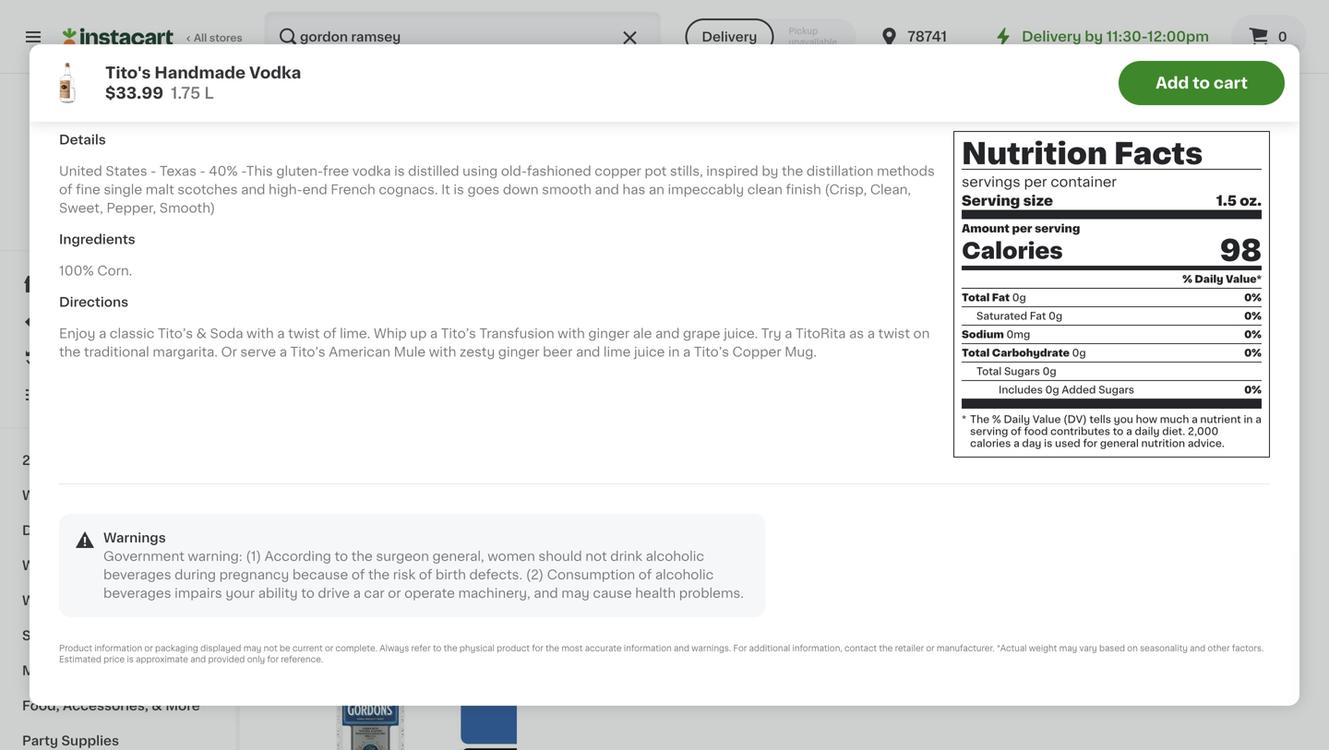 Task type: describe. For each thing, give the bounding box(es) containing it.
refer
[[411, 645, 431, 653]]

20 best wines of 2023 link
[[11, 443, 224, 478]]

1 vertical spatial 1.75
[[1050, 483, 1069, 493]]

gordon estate 2016 cabernet sauvignon button
[[535, 188, 777, 536]]

mixers
[[22, 665, 67, 678]]

lime.
[[340, 327, 370, 340]]

party supplies
[[22, 735, 119, 748]]

a right nutrient in the right of the page
[[1256, 414, 1262, 425]]

per inside nutrition facts servings per container
[[1024, 175, 1047, 189]]

gordon estate six cabernet sauvignon button
[[277, 188, 520, 536]]

ingredients
[[59, 233, 135, 246]]

serving inside * the % daily value (dv) tells you how much a nutrient in a serving of food contributes to a daily diet. 2,000 calories a day is used for general nutrition advice.
[[970, 426, 1009, 437]]

car
[[364, 587, 385, 600]]

1 vertical spatial sugars
[[1099, 385, 1135, 395]]

and left 'warnings.'
[[674, 645, 690, 653]]

3 - from the left
[[241, 165, 246, 178]]

1 horizontal spatial with
[[429, 346, 456, 359]]

soda
[[210, 327, 243, 340]]

2 deals link from the top
[[11, 513, 224, 548]]

0 horizontal spatial ginger
[[498, 346, 540, 359]]

total carbohydrate 0g
[[962, 348, 1086, 358]]

24
[[1060, 441, 1086, 460]]

delivery for delivery by 11:30-12:00pm
[[1022, 30, 1082, 43]]

fat for total
[[992, 293, 1010, 303]]

of up health
[[639, 569, 652, 581]]

much
[[1160, 414, 1189, 425]]

mixers & drinks link
[[11, 654, 224, 689]]

total for total sugars 0g
[[977, 366, 1002, 377]]

1 horizontal spatial daily
[[1195, 274, 1224, 284]]

a up '2,000'
[[1192, 414, 1198, 425]]

to up because
[[335, 550, 348, 563]]

servings
[[962, 175, 1021, 189]]

problems.
[[679, 587, 744, 600]]

2 vertical spatial for
[[267, 656, 279, 664]]

100% for 100% corn.
[[59, 265, 94, 278]]

daily inside * the % daily value (dv) tells you how much a nutrient in a serving of food contributes to a daily diet. 2,000 calories a day is used for general nutrition advice.
[[1004, 414, 1030, 425]]

is up cognacs.
[[394, 165, 405, 178]]

% inside * the % daily value (dv) tells you how much a nutrient in a serving of food contributes to a daily diet. 2,000 calories a day is used for general nutrition advice.
[[992, 414, 1001, 425]]

rated
[[59, 489, 99, 502]]

1 horizontal spatial %
[[1183, 274, 1193, 284]]

estimated
[[59, 656, 101, 664]]

1 horizontal spatial ginger
[[588, 327, 630, 340]]

total for total fat 0g
[[962, 293, 990, 303]]

all stores link
[[63, 11, 244, 63]]

seltzers & hard drinks
[[22, 630, 172, 643]]

0 horizontal spatial with
[[247, 327, 274, 340]]

*actual
[[997, 645, 1027, 653]]

0 button
[[1232, 15, 1307, 59]]

wine for wine under $20
[[22, 559, 56, 572]]

& down estimated
[[70, 665, 81, 678]]

malt
[[146, 183, 174, 196]]

pricing
[[90, 205, 127, 216]]

tito's up zesty
[[441, 327, 476, 340]]

approximate
[[136, 656, 188, 664]]

instacart logo image
[[63, 26, 174, 48]]

78741 button
[[878, 11, 989, 63]]

wine for wine
[[22, 595, 56, 607]]

goes
[[468, 183, 500, 196]]

states
[[106, 165, 147, 178]]

margarita.
[[153, 346, 218, 359]]

is inside product information or packaging displayed may not be current or complete. always refer to the physical product for the most accurate information and warnings. for additional information, contact the retailer or manufacturer. *actual weight may vary based on seasonality and other factors. estimated price is approximate and provided only for reference.
[[127, 656, 134, 664]]

physical
[[460, 645, 495, 653]]

5 0% from the top
[[1245, 385, 1262, 395]]

of up operate
[[419, 569, 432, 581]]

0g for total sugars 0g
[[1043, 366, 1057, 377]]

impeccably
[[668, 183, 744, 196]]

distilled
[[408, 165, 459, 178]]

cabernet for gordon estate six cabernet sauvignon
[[396, 487, 457, 500]]

general
[[1100, 438, 1139, 449]]

and left other
[[1190, 645, 1206, 653]]

total wine & more logo image
[[77, 96, 158, 177]]

the inside united states - texas - 40% -this gluten-free vodka is distilled using old-fashioned copper pot stills, inspired by the distillation methods of fine single malt scotches and high-end french cognacs. it is goes down smooth and has an impeccably clean finish (crisp, clean, sweet, pepper, smooth)
[[782, 165, 803, 178]]

an
[[649, 183, 665, 196]]

government
[[103, 550, 185, 563]]

lime
[[604, 346, 631, 359]]

wine under $20
[[22, 559, 129, 572]]

& inside enjoy a classic tito's & soda with a twist of lime. whip up a tito's transfusion with ginger ale and grape juice. try a titorita as a twist on the traditional margarita. or serve a tito's american mule with zesty ginger beer and lime juice in a tito's copper mug.
[[196, 327, 207, 340]]

container
[[1051, 175, 1117, 189]]

0g for saturated fat 0g
[[1049, 311, 1063, 321]]

of inside enjoy a classic tito's & soda with a twist of lime. whip up a tito's transfusion with ginger ale and grape juice. try a titorita as a twist on the traditional margarita. or serve a tito's american mule with zesty ginger beer and lime juice in a tito's copper mug.
[[323, 327, 337, 340]]

2 twist from the left
[[878, 327, 910, 340]]

it
[[81, 352, 90, 365]]

wine under $20 link
[[11, 548, 224, 583]]

a right soda
[[277, 327, 285, 340]]

0 vertical spatial by
[[1085, 30, 1103, 43]]

has
[[623, 183, 646, 196]]

& up the pepper,
[[130, 184, 141, 197]]

99
[[1088, 442, 1102, 452]]

buy it again link
[[11, 340, 224, 377]]

90+
[[102, 489, 128, 502]]

cabernet for gordon estate 2016 cabernet sauvignon
[[666, 487, 727, 500]]

buy
[[52, 352, 78, 365]]

fashioned
[[527, 165, 592, 178]]

french
[[331, 183, 376, 196]]

more for food, accessories, & more
[[166, 700, 200, 713]]

scotches
[[178, 183, 238, 196]]

size
[[1023, 194, 1053, 208]]

2016
[[631, 487, 662, 500]]

1 beverages from the top
[[103, 569, 171, 581]]

to inside product information or packaging displayed may not be current or complete. always refer to the physical product for the most accurate information and warnings. for additional information, contact the retailer or manufacturer. *actual weight may vary based on seasonality and other factors. estimated price is approximate and provided only for reference.
[[433, 645, 442, 653]]

1 twist from the left
[[288, 327, 320, 340]]

not inside warnings government warning: (1) according to the surgeon general, women should not drink alcoholic beverages during pregnancy because of the risk of birth defects. (2) consumption of alcoholic beverages impairs your ability to drive a car or operate machinery, and may cause health problems.
[[586, 550, 607, 563]]

$33.99
[[105, 85, 163, 101]]

directions
[[59, 296, 128, 309]]

based
[[1100, 645, 1125, 653]]

of left 2023
[[120, 454, 134, 467]]

up
[[410, 327, 427, 340]]

only
[[247, 656, 265, 664]]

tito's right serve
[[290, 346, 326, 359]]

distillation
[[807, 165, 874, 178]]

a right try
[[785, 327, 793, 340]]

gordon for gordon estate six cabernet sauvignon
[[277, 487, 326, 500]]

free
[[323, 165, 349, 178]]

(crisp,
[[825, 183, 867, 196]]

as
[[849, 327, 864, 340]]

mule
[[394, 346, 426, 359]]

hard
[[93, 630, 126, 643]]

and right ale
[[655, 327, 680, 340]]

100% for 100% satisfaction guarantee
[[47, 224, 75, 234]]

drink
[[610, 550, 643, 563]]

sauvignon for gordon estate 2016 cabernet sauvignon
[[535, 506, 602, 519]]

and left lime
[[576, 346, 600, 359]]

product group containing gordon estate six cabernet sauvignon
[[277, 188, 520, 536]]

sauvignon for gordon estate six cabernet sauvignon
[[277, 506, 345, 519]]

a up traditional
[[99, 327, 106, 340]]

satisfaction
[[78, 224, 140, 234]]

1 horizontal spatial serving
[[1035, 223, 1080, 234]]

2 horizontal spatial may
[[1059, 645, 1078, 653]]

$26.49 element
[[792, 439, 1035, 463]]

provided
[[208, 656, 245, 664]]

of inside * the % daily value (dv) tells you how much a nutrient in a serving of food contributes to a daily diet. 2,000 calories a day is used for general nutrition advice.
[[1011, 426, 1022, 437]]

to inside button
[[1193, 75, 1210, 91]]

contact
[[845, 645, 877, 653]]

2 horizontal spatial with
[[558, 327, 585, 340]]

1.75 inside 'tito's handmade  vodka $33.99 1.75 l'
[[171, 85, 201, 101]]

wine rated 90+ link
[[11, 478, 224, 513]]

copper
[[595, 165, 641, 178]]

drive
[[318, 587, 350, 600]]

tito's down 'grape'
[[694, 346, 729, 359]]

vary
[[1080, 645, 1097, 653]]

product group containing 24
[[1050, 188, 1292, 518]]

a down 'grape'
[[683, 346, 691, 359]]

view
[[63, 205, 88, 216]]

day
[[1022, 438, 1042, 449]]

more for total wine & more
[[144, 184, 178, 197]]

delivery button
[[685, 18, 774, 55]]

enjoy
[[59, 327, 95, 340]]

consumption
[[547, 569, 635, 581]]

1.5 oz.
[[1217, 194, 1262, 208]]

and down the packaging
[[190, 656, 206, 664]]

party supplies link
[[11, 724, 224, 751]]

of inside united states - texas - 40% -this gluten-free vodka is distilled using old-fashioned copper pot stills, inspired by the distillation methods of fine single malt scotches and high-end french cognacs. it is goes down smooth and has an impeccably clean finish (crisp, clean, sweet, pepper, smooth)
[[59, 183, 72, 196]]

added
[[1062, 385, 1096, 395]]

1 deals link from the top
[[11, 303, 224, 340]]

*
[[962, 414, 967, 425]]

100% satisfaction guarantee button
[[29, 218, 207, 236]]

a right up
[[430, 327, 438, 340]]

0g left 'added'
[[1046, 385, 1060, 395]]

food
[[1024, 426, 1048, 437]]

1 horizontal spatial for
[[532, 645, 544, 653]]

copper
[[733, 346, 782, 359]]



Task type: vqa. For each thing, say whether or not it's contained in the screenshot.
Whip
yes



Task type: locate. For each thing, give the bounding box(es) containing it.
by left 11:30-
[[1085, 30, 1103, 43]]

100% inside 100% satisfaction guarantee "button"
[[47, 224, 75, 234]]

cabernet inside gordon estate 2016 cabernet sauvignon
[[666, 487, 727, 500]]

1 vertical spatial not
[[264, 645, 278, 653]]

deals down "wine rated 90+"
[[22, 524, 60, 537]]

total up saturated
[[962, 293, 990, 303]]

1 vertical spatial %
[[992, 414, 1001, 425]]

fine
[[76, 183, 100, 196]]

tito's up margarita. on the top left
[[158, 327, 193, 340]]

be
[[280, 645, 290, 653]]

0 horizontal spatial fat
[[992, 293, 1010, 303]]

to right refer
[[433, 645, 442, 653]]

machinery,
[[458, 587, 531, 600]]

% left "value*"
[[1183, 274, 1193, 284]]

total wine & more
[[57, 184, 178, 197]]

or right current
[[325, 645, 333, 653]]

2 horizontal spatial for
[[1083, 438, 1098, 449]]

gordon up according
[[277, 487, 326, 500]]

0g for total carbohydrate 0g
[[1072, 348, 1086, 358]]

a left day
[[1014, 438, 1020, 449]]

total up sweet,
[[57, 184, 90, 197]]

service type group
[[685, 18, 856, 55]]

1 gordon from the left
[[277, 487, 326, 500]]

0 horizontal spatial on
[[914, 327, 930, 340]]

1 0% from the top
[[1245, 293, 1262, 303]]

1 horizontal spatial l
[[1071, 483, 1078, 493]]

estate left 2016
[[587, 487, 628, 500]]

is inside * the % daily value (dv) tells you how much a nutrient in a serving of food contributes to a daily diet. 2,000 calories a day is used for general nutrition advice.
[[1044, 438, 1053, 449]]

may up only
[[243, 645, 262, 653]]

not inside product information or packaging displayed may not be current or complete. always refer to the physical product for the most accurate information and warnings. for additional information, contact the retailer or manufacturer. *actual weight may vary based on seasonality and other factors. estimated price is approximate and provided only for reference.
[[264, 645, 278, 653]]

ginger up lime
[[588, 327, 630, 340]]

inspired
[[707, 165, 759, 178]]

0 horizontal spatial drinks
[[84, 665, 127, 678]]

add for 1.75 l add button
[[1251, 204, 1278, 217]]

wine up "pricing"
[[93, 184, 127, 197]]

1 vertical spatial daily
[[1004, 414, 1030, 425]]

-
[[151, 165, 156, 178], [200, 165, 206, 178], [241, 165, 246, 178]]

1 vertical spatial for
[[532, 645, 544, 653]]

juice.
[[724, 327, 758, 340]]

again
[[93, 352, 130, 365]]

0 horizontal spatial by
[[762, 165, 779, 178]]

0 horizontal spatial gordon
[[277, 487, 326, 500]]

2 - from the left
[[200, 165, 206, 178]]

0 horizontal spatial sauvignon
[[277, 506, 345, 519]]

2 0% from the top
[[1245, 311, 1262, 321]]

- up scotches
[[200, 165, 206, 178]]

for
[[1083, 438, 1098, 449], [532, 645, 544, 653], [267, 656, 279, 664]]

0 vertical spatial 100%
[[47, 224, 75, 234]]

pepper,
[[107, 202, 156, 215]]

beverages
[[103, 569, 171, 581], [103, 587, 171, 600]]

- up the malt
[[151, 165, 156, 178]]

accurate
[[585, 645, 622, 653]]

total sugars 0g
[[977, 366, 1057, 377]]

sauvignon up according
[[277, 506, 345, 519]]

includes 0g added sugars
[[999, 385, 1135, 395]]

1 vertical spatial 100%
[[59, 265, 94, 278]]

0g
[[1013, 293, 1026, 303], [1049, 311, 1063, 321], [1072, 348, 1086, 358], [1043, 366, 1057, 377], [1046, 385, 1060, 395]]

0g up saturated fat 0g at the top
[[1013, 293, 1026, 303]]

0 vertical spatial deals
[[52, 315, 90, 328]]

add to cart button
[[1119, 61, 1285, 105]]

a right serve
[[279, 346, 287, 359]]

wine inside total wine & more link
[[93, 184, 127, 197]]

and inside warnings government warning: (1) according to the surgeon general, women should not drink alcoholic beverages during pregnancy because of the risk of birth defects. (2) consumption of alcoholic beverages impairs your ability to drive a car or operate machinery, and may cause health problems.
[[534, 587, 558, 600]]

is left '$'
[[1044, 438, 1053, 449]]

in inside * the % daily value (dv) tells you how much a nutrient in a serving of food contributes to a daily diet. 2,000 calories a day is used for general nutrition advice.
[[1244, 414, 1253, 425]]

of left 'fine'
[[59, 183, 72, 196]]

used
[[1055, 438, 1081, 449]]

cognacs.
[[379, 183, 438, 196]]

of left lime. on the left of the page
[[323, 327, 337, 340]]

1 vertical spatial beverages
[[103, 587, 171, 600]]

buy it again
[[52, 352, 130, 365]]

1 information from the left
[[94, 645, 142, 653]]

and down copper
[[595, 183, 619, 196]]

1 vertical spatial on
[[1128, 645, 1138, 653]]

total fat 0g
[[962, 293, 1026, 303]]

1 vertical spatial per
[[1012, 223, 1033, 234]]

2 beverages from the top
[[103, 587, 171, 600]]

high-
[[269, 183, 303, 196]]

0 horizontal spatial 1.75
[[171, 85, 201, 101]]

additional
[[749, 645, 790, 653]]

estate for 2016
[[587, 487, 628, 500]]

total for total wine & more
[[57, 184, 90, 197]]

per
[[1024, 175, 1047, 189], [1012, 223, 1033, 234]]

0 horizontal spatial sugars
[[1004, 366, 1040, 377]]

2 cabernet from the left
[[666, 487, 727, 500]]

delivery for delivery
[[702, 30, 757, 43]]

saturated
[[977, 311, 1028, 321]]

wine left under
[[22, 559, 56, 572]]

1 vertical spatial deals
[[22, 524, 60, 537]]

gordon estate six cabernet sauvignon
[[277, 487, 457, 519]]

(2)
[[526, 569, 544, 581]]

& up margarita. on the top left
[[196, 327, 207, 340]]

add button
[[958, 194, 1029, 227], [1216, 194, 1287, 227], [443, 571, 514, 605]]

zesty
[[460, 346, 495, 359]]

1 horizontal spatial on
[[1128, 645, 1138, 653]]

fat up 0mg
[[1030, 311, 1046, 321]]

alcoholic
[[646, 550, 704, 563], [655, 569, 714, 581]]

estate inside gordon estate six cabernet sauvignon
[[329, 487, 371, 500]]

2 horizontal spatial add button
[[1216, 194, 1287, 227]]

1.5
[[1217, 194, 1237, 208]]

2 sauvignon from the left
[[535, 506, 602, 519]]

sauvignon inside gordon estate six cabernet sauvignon
[[277, 506, 345, 519]]

2 information from the left
[[624, 645, 672, 653]]

0 horizontal spatial may
[[243, 645, 262, 653]]

beverages down government
[[103, 569, 171, 581]]

total down sodium
[[962, 348, 990, 358]]

0 vertical spatial sugars
[[1004, 366, 1040, 377]]

add button for 750 ml
[[958, 194, 1029, 227]]

cabernet
[[396, 487, 457, 500], [666, 487, 727, 500]]

3 0% from the top
[[1245, 329, 1262, 340]]

of up car
[[352, 569, 365, 581]]

of left food
[[1011, 426, 1022, 437]]

0 horizontal spatial twist
[[288, 327, 320, 340]]

on inside product information or packaging displayed may not be current or complete. always refer to the physical product for the most accurate information and warnings. for additional information, contact the retailer or manufacturer. *actual weight may vary based on seasonality and other factors. estimated price is approximate and provided only for reference.
[[1128, 645, 1138, 653]]

1 vertical spatial serving
[[970, 426, 1009, 437]]

seasonality
[[1140, 645, 1188, 653]]

0 vertical spatial for
[[1083, 438, 1098, 449]]

1 horizontal spatial estate
[[587, 487, 628, 500]]

0 horizontal spatial %
[[992, 414, 1001, 425]]

1 horizontal spatial may
[[562, 587, 590, 600]]

twist left lime. on the left of the page
[[288, 327, 320, 340]]

alcoholic up health
[[646, 550, 704, 563]]

for inside * the % daily value (dv) tells you how much a nutrient in a serving of food contributes to a daily diet. 2,000 calories a day is used for general nutrition advice.
[[1083, 438, 1098, 449]]

is right 'it'
[[454, 183, 464, 196]]

wine for wine rated 90+
[[22, 489, 56, 502]]

0 horizontal spatial l
[[204, 85, 214, 101]]

1.75 down handmade
[[171, 85, 201, 101]]

& up product at the bottom of page
[[79, 630, 90, 643]]

delivery by 11:30-12:00pm
[[1022, 30, 1209, 43]]

because
[[292, 569, 348, 581]]

united
[[59, 165, 102, 178]]

health
[[635, 587, 676, 600]]

information,
[[793, 645, 843, 653]]

0 vertical spatial more
[[144, 184, 178, 197]]

more down the approximate
[[166, 700, 200, 713]]

1 horizontal spatial add button
[[958, 194, 1029, 227]]

1 horizontal spatial by
[[1085, 30, 1103, 43]]

wines
[[76, 454, 117, 467]]

1 vertical spatial deals link
[[11, 513, 224, 548]]

sauvignon up should
[[535, 506, 602, 519]]

down
[[503, 183, 539, 196]]

1 horizontal spatial in
[[1244, 414, 1253, 425]]

or right car
[[388, 587, 401, 600]]

in inside enjoy a classic tito's & soda with a twist of lime. whip up a tito's transfusion with ginger ale and grape juice. try a titorita as a twist on the traditional margarita. or serve a tito's american mule with zesty ginger beer and lime juice in a tito's copper mug.
[[668, 346, 680, 359]]

drinks down price
[[84, 665, 127, 678]]

2 gordon from the left
[[535, 487, 584, 500]]

gordon inside gordon estate six cabernet sauvignon
[[277, 487, 326, 500]]

add button for 1.75 l
[[1216, 194, 1287, 227]]

wine inside wine rated 90+ link
[[22, 489, 56, 502]]

add button down general,
[[443, 571, 514, 605]]

add for left add button
[[478, 582, 505, 595]]

on inside enjoy a classic tito's & soda with a twist of lime. whip up a tito's transfusion with ginger ale and grape juice. try a titorita as a twist on the traditional margarita. or serve a tito's american mule with zesty ginger beer and lime juice in a tito's copper mug.
[[914, 327, 930, 340]]

for right product
[[532, 645, 544, 653]]

ginger down transfusion at the left top of page
[[498, 346, 540, 359]]

to left the cart
[[1193, 75, 1210, 91]]

reference.
[[281, 656, 323, 664]]

4 0% from the top
[[1245, 348, 1262, 358]]

0% for sodium
[[1245, 329, 1262, 340]]

0 vertical spatial drinks
[[129, 630, 172, 643]]

birth
[[436, 569, 466, 581]]

0 horizontal spatial not
[[264, 645, 278, 653]]

gluten-
[[276, 165, 323, 178]]

$20
[[103, 559, 129, 572]]

1 horizontal spatial -
[[200, 165, 206, 178]]

1 horizontal spatial delivery
[[1022, 30, 1082, 43]]

0 horizontal spatial cabernet
[[396, 487, 457, 500]]

add down "12:00pm"
[[1156, 75, 1189, 91]]

0 vertical spatial in
[[668, 346, 680, 359]]

1 vertical spatial more
[[166, 700, 200, 713]]

for down contributes
[[1083, 438, 1098, 449]]

0 vertical spatial not
[[586, 550, 607, 563]]

this
[[246, 165, 273, 178]]

a inside warnings government warning: (1) according to the surgeon general, women should not drink alcoholic beverages during pregnancy because of the risk of birth defects. (2) consumption of alcoholic beverages impairs your ability to drive a car or operate machinery, and may cause health problems.
[[353, 587, 361, 600]]

1 horizontal spatial 1.75
[[1050, 483, 1069, 493]]

add down defects.
[[478, 582, 505, 595]]

1 vertical spatial alcoholic
[[655, 569, 714, 581]]

gordon for gordon estate 2016 cabernet sauvignon
[[535, 487, 584, 500]]

750
[[792, 483, 812, 493]]

try
[[761, 327, 782, 340]]

or inside warnings government warning: (1) according to the surgeon general, women should not drink alcoholic beverages during pregnancy because of the risk of birth defects. (2) consumption of alcoholic beverages impairs your ability to drive a car or operate machinery, and may cause health problems.
[[388, 587, 401, 600]]

0 vertical spatial per
[[1024, 175, 1047, 189]]

or right the retailer
[[926, 645, 935, 653]]

daily left "value*"
[[1195, 274, 1224, 284]]

for right only
[[267, 656, 279, 664]]

0 vertical spatial on
[[914, 327, 930, 340]]

0 vertical spatial fat
[[992, 293, 1010, 303]]

manufacturer.
[[937, 645, 995, 653]]

1 - from the left
[[151, 165, 156, 178]]

sauvignon inside gordon estate 2016 cabernet sauvignon
[[535, 506, 602, 519]]

0g up includes 0g added sugars
[[1043, 366, 1057, 377]]

& down the approximate
[[152, 700, 162, 713]]

accessories,
[[63, 700, 149, 713]]

fat for saturated
[[1030, 311, 1046, 321]]

0 vertical spatial deals link
[[11, 303, 224, 340]]

drinks
[[129, 630, 172, 643], [84, 665, 127, 678]]

by up clean
[[762, 165, 779, 178]]

united states - texas - 40% -this gluten-free vodka is distilled using old-fashioned copper pot stills, inspired by the distillation methods of fine single malt scotches and high-end french cognacs. it is goes down smooth and has an impeccably clean finish (crisp, clean, sweet, pepper, smooth)
[[59, 165, 935, 215]]

1 horizontal spatial twist
[[878, 327, 910, 340]]

with up serve
[[247, 327, 274, 340]]

cabernet right 2016
[[666, 487, 727, 500]]

delivery inside 'button'
[[702, 30, 757, 43]]

add right 1.5
[[1251, 204, 1278, 217]]

to down because
[[301, 587, 315, 600]]

- right 40%
[[241, 165, 246, 178]]

serving up calories
[[970, 426, 1009, 437]]

warning:
[[188, 550, 243, 563]]

1 horizontal spatial drinks
[[129, 630, 172, 643]]

0 horizontal spatial in
[[668, 346, 680, 359]]

party
[[22, 735, 58, 748]]

to inside * the % daily value (dv) tells you how much a nutrient in a serving of food contributes to a daily diet. 2,000 calories a day is used for general nutrition advice.
[[1113, 426, 1124, 437]]

0 horizontal spatial daily
[[1004, 414, 1030, 425]]

1 horizontal spatial information
[[624, 645, 672, 653]]

risk
[[393, 569, 416, 581]]

and down this
[[241, 183, 265, 196]]

beverages down wine under $20 link
[[103, 587, 171, 600]]

policy
[[129, 205, 162, 216]]

wine inside wine under $20 link
[[22, 559, 56, 572]]

estate for six
[[329, 487, 371, 500]]

1 sauvignon from the left
[[277, 506, 345, 519]]

1 vertical spatial by
[[762, 165, 779, 178]]

0 horizontal spatial estate
[[329, 487, 371, 500]]

tells
[[1090, 414, 1112, 425]]

retailer
[[895, 645, 924, 653]]

1 vertical spatial fat
[[1030, 311, 1046, 321]]

how
[[1136, 414, 1158, 425]]

alcoholic up problems.
[[655, 569, 714, 581]]

information right accurate
[[624, 645, 672, 653]]

product group
[[277, 188, 520, 536], [535, 188, 777, 536], [792, 188, 1035, 496], [1050, 188, 1292, 518], [277, 566, 520, 751]]

by inside united states - texas - 40% -this gluten-free vodka is distilled using old-fashioned copper pot stills, inspired by the distillation methods of fine single malt scotches and high-end french cognacs. it is goes down smooth and has an impeccably clean finish (crisp, clean, sweet, pepper, smooth)
[[762, 165, 779, 178]]

a left car
[[353, 587, 361, 600]]

1.75
[[171, 85, 201, 101], [1050, 483, 1069, 493]]

surgeon
[[376, 550, 429, 563]]

deals down directions
[[52, 315, 90, 328]]

a right as on the right
[[868, 327, 875, 340]]

0 vertical spatial ginger
[[588, 327, 630, 340]]

1 horizontal spatial sugars
[[1099, 385, 1135, 395]]

0% for total carbohydrate
[[1245, 348, 1262, 358]]

is
[[394, 165, 405, 178], [454, 183, 464, 196], [1044, 438, 1053, 449], [127, 656, 134, 664]]

wine inside wine link
[[22, 595, 56, 607]]

1 vertical spatial drinks
[[84, 665, 127, 678]]

or up the approximate
[[144, 645, 153, 653]]

product group containing gordon estate 2016 cabernet sauvignon
[[535, 188, 777, 536]]

add button up 98
[[1216, 194, 1287, 227]]

0 horizontal spatial delivery
[[702, 30, 757, 43]]

0 vertical spatial daily
[[1195, 274, 1224, 284]]

2 horizontal spatial -
[[241, 165, 246, 178]]

tito's handmade  vodka $33.99 1.75 l
[[105, 65, 301, 101]]

more down texas
[[144, 184, 178, 197]]

beer
[[543, 346, 573, 359]]

product
[[59, 645, 92, 653]]

delivery
[[1022, 30, 1082, 43], [702, 30, 757, 43]]

may left vary
[[1059, 645, 1078, 653]]

sugars up includes
[[1004, 366, 1040, 377]]

0 vertical spatial 1.75
[[171, 85, 201, 101]]

0 horizontal spatial -
[[151, 165, 156, 178]]

1 vertical spatial in
[[1244, 414, 1253, 425]]

most
[[562, 645, 583, 653]]

clean
[[748, 183, 783, 196]]

0 horizontal spatial add button
[[443, 571, 514, 605]]

cabernet right 'six'
[[396, 487, 457, 500]]

may down consumption
[[562, 587, 590, 600]]

None search field
[[264, 11, 661, 63]]

on left sodium
[[914, 327, 930, 340]]

l down "24" at right
[[1071, 483, 1078, 493]]

total wine & more link
[[57, 96, 178, 199]]

deals link up $20
[[11, 513, 224, 548]]

1 estate from the left
[[329, 487, 371, 500]]

gordon up should
[[535, 487, 584, 500]]

and down the (2)
[[534, 587, 558, 600]]

1 horizontal spatial gordon
[[535, 487, 584, 500]]

pot
[[645, 165, 667, 178]]

or
[[221, 346, 237, 359]]

vodka
[[249, 65, 301, 81]]

1 cabernet from the left
[[396, 487, 457, 500]]

1 horizontal spatial cabernet
[[666, 487, 727, 500]]

0% for total fat
[[1245, 293, 1262, 303]]

traditional
[[84, 346, 149, 359]]

1 horizontal spatial fat
[[1030, 311, 1046, 321]]

estate inside gordon estate 2016 cabernet sauvignon
[[587, 487, 628, 500]]

1.75 down "24" at right
[[1050, 483, 1069, 493]]

deals link up traditional
[[11, 303, 224, 340]]

% right the
[[992, 414, 1001, 425]]

cabernet inside gordon estate six cabernet sauvignon
[[396, 487, 457, 500]]

0 vertical spatial alcoholic
[[646, 550, 704, 563]]

add for add button for 750 ml
[[993, 204, 1020, 217]]

add
[[1156, 75, 1189, 91], [993, 204, 1020, 217], [1251, 204, 1278, 217], [478, 582, 505, 595]]

fat up saturated
[[992, 293, 1010, 303]]

0 vertical spatial l
[[204, 85, 214, 101]]

delivery by 11:30-12:00pm link
[[993, 26, 1209, 48]]

0g for total fat 0g
[[1013, 293, 1026, 303]]

wine
[[93, 184, 127, 197], [22, 489, 56, 502], [22, 559, 56, 572], [22, 595, 56, 607]]

0g up carbohydrate
[[1049, 311, 1063, 321]]

% daily value*
[[1183, 274, 1262, 284]]

0mg
[[1007, 329, 1031, 340]]

1 vertical spatial ginger
[[498, 346, 540, 359]]

(1)
[[246, 550, 261, 563]]

wine down 20
[[22, 489, 56, 502]]

sugars up you
[[1099, 385, 1135, 395]]

0 horizontal spatial information
[[94, 645, 142, 653]]

value*
[[1226, 274, 1262, 284]]

end
[[303, 183, 327, 196]]

1 horizontal spatial not
[[586, 550, 607, 563]]

finish
[[786, 183, 821, 196]]

0 vertical spatial beverages
[[103, 569, 171, 581]]

complete.
[[336, 645, 378, 653]]

gordon inside gordon estate 2016 cabernet sauvignon
[[535, 487, 584, 500]]

in
[[668, 346, 680, 359], [1244, 414, 1253, 425]]

0 vertical spatial %
[[1183, 274, 1193, 284]]

2 estate from the left
[[587, 487, 628, 500]]

per up the calories
[[1012, 223, 1033, 234]]

by
[[1085, 30, 1103, 43], [762, 165, 779, 178]]

the
[[970, 414, 990, 425]]

may inside warnings government warning: (1) according to the surgeon general, women should not drink alcoholic beverages during pregnancy because of the risk of birth defects. (2) consumption of alcoholic beverages impairs your ability to drive a car or operate machinery, and may cause health problems.
[[562, 587, 590, 600]]

0g up 'added'
[[1072, 348, 1086, 358]]

in right nutrient in the right of the page
[[1244, 414, 1253, 425]]

the inside enjoy a classic tito's & soda with a twist of lime. whip up a tito's transfusion with ginger ale and grape juice. try a titorita as a twist on the traditional margarita. or serve a tito's american mule with zesty ginger beer and lime juice in a tito's copper mug.
[[59, 346, 81, 359]]

total for total carbohydrate 0g
[[962, 348, 990, 358]]

1 vertical spatial l
[[1071, 483, 1078, 493]]

l inside 'tito's handmade  vodka $33.99 1.75 l'
[[204, 85, 214, 101]]

0 horizontal spatial serving
[[970, 426, 1009, 437]]

0 vertical spatial serving
[[1035, 223, 1080, 234]]

0 horizontal spatial for
[[267, 656, 279, 664]]

1 horizontal spatial sauvignon
[[535, 506, 602, 519]]

sodium 0mg
[[962, 329, 1031, 340]]

a down you
[[1126, 426, 1133, 437]]



